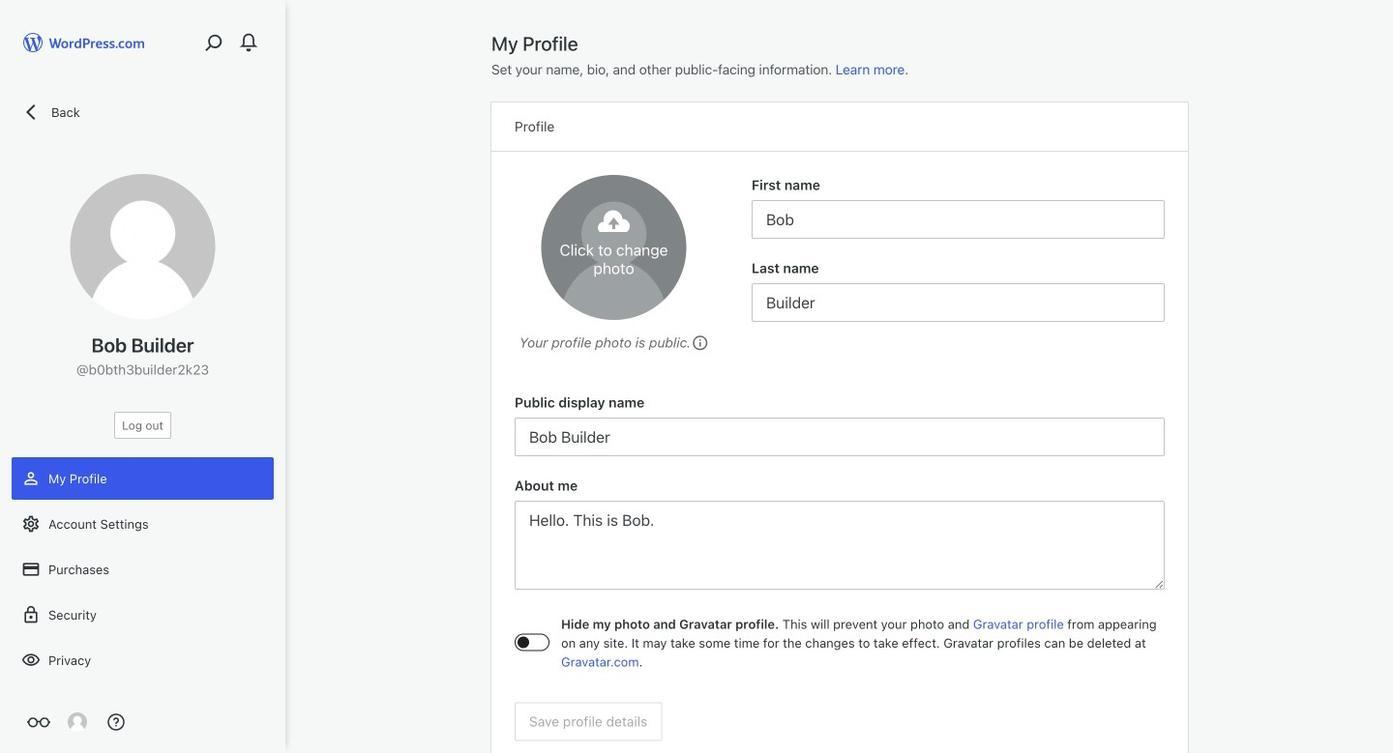 Task type: describe. For each thing, give the bounding box(es) containing it.
credit_card image
[[21, 560, 41, 579]]

lock image
[[21, 606, 41, 625]]

more information image
[[691, 334, 708, 351]]

settings image
[[21, 515, 41, 534]]



Task type: locate. For each thing, give the bounding box(es) containing it.
None text field
[[515, 418, 1165, 457]]

reader image
[[27, 711, 50, 734]]

person image
[[21, 469, 41, 489]]

bob builder image
[[70, 174, 215, 319], [541, 175, 686, 320], [68, 713, 87, 732]]

None text field
[[752, 200, 1165, 239], [752, 283, 1165, 322], [515, 501, 1165, 590], [752, 200, 1165, 239], [752, 283, 1165, 322], [515, 501, 1165, 590]]

group
[[752, 175, 1165, 239], [752, 258, 1165, 322], [515, 393, 1165, 457], [515, 476, 1165, 596]]

visibility image
[[21, 651, 41, 670]]

main content
[[491, 31, 1188, 754]]



Task type: vqa. For each thing, say whether or not it's contained in the screenshot.
view in the main content
no



